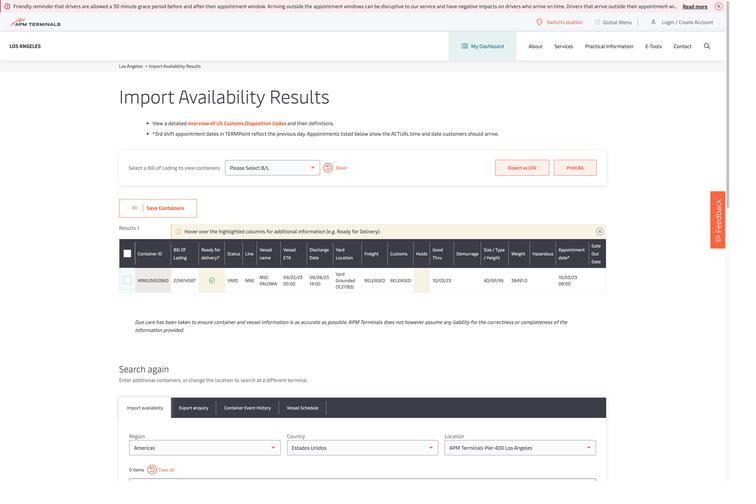 Task type: describe. For each thing, give the bounding box(es) containing it.
to inside due care has been taken to ensure container and vessel information is as accurate as possible. apm terminals does not however assume any liability for the correctness or completeness of the information provided.
[[191, 319, 196, 325]]

to inside search again enter additional containers, or change the location to search at a different terminal.
[[235, 377, 239, 383]]

appointment down overview
[[175, 130, 205, 137]]

1 horizontal spatial of
[[210, 120, 215, 127]]

the inside search again enter additional containers, or change the location to search at a different terminal.
[[206, 377, 214, 383]]

los angeles > import availability results
[[119, 63, 201, 69]]

print all
[[567, 165, 584, 171]]

0 horizontal spatial as
[[294, 319, 299, 325]]

yard grounded (1c21183)
[[336, 271, 355, 290]]

0 vertical spatial availability
[[163, 63, 185, 69]]

correctness
[[487, 319, 514, 325]]

to left view
[[179, 164, 183, 171]]

clear all
[[158, 467, 174, 473]]

los for los angeles
[[10, 43, 18, 49]]

vessel for schedule
[[287, 405, 299, 411]]

holds
[[416, 251, 428, 257]]

for left delivery)
[[352, 228, 359, 235]]

name
[[260, 255, 271, 261]]

and left after
[[184, 3, 192, 10]]

contact button
[[674, 32, 692, 60]]

2 drivers from the left
[[505, 3, 521, 10]]

appointment
[[559, 247, 585, 253]]

search
[[119, 363, 146, 375]]

gate
[[592, 243, 601, 249]]

hover
[[185, 228, 198, 235]]

0 vertical spatial import
[[149, 63, 162, 69]]

time.
[[554, 3, 565, 10]]

0 items
[[129, 467, 144, 473]]

export еnquiry button
[[171, 398, 216, 418]]

1 outside from the left
[[287, 3, 303, 10]]

at
[[257, 377, 261, 383]]

a right select
[[144, 164, 146, 171]]

definitions.
[[309, 120, 334, 127]]

information
[[606, 43, 633, 49]]

reset button
[[320, 163, 347, 173]]

windows
[[344, 3, 364, 10]]

appointment left window.
[[217, 3, 247, 10]]

services button
[[555, 32, 573, 60]]

delivery?
[[201, 255, 219, 261]]

negative
[[458, 3, 478, 10]]

all
[[170, 467, 174, 473]]

angeles for los angeles
[[19, 43, 41, 49]]

yard for yard location
[[336, 247, 345, 253]]

minute
[[121, 3, 137, 10]]

before
[[167, 3, 182, 10]]

more
[[696, 3, 708, 10]]

2 be from the left
[[697, 3, 703, 10]]

0 vertical spatial customs
[[224, 120, 244, 127]]

appointment left windows
[[313, 3, 343, 10]]

good thru
[[433, 247, 443, 261]]

30
[[113, 3, 119, 10]]

0 horizontal spatial their
[[206, 3, 216, 10]]

about
[[529, 43, 543, 49]]

clear all button
[[147, 465, 174, 475]]

1 vertical spatial lading
[[174, 255, 187, 261]]

10/03/23 for 10/03/23 08:00
[[559, 274, 577, 280]]

1 that from the left
[[54, 3, 64, 10]]

container for container id
[[138, 251, 157, 257]]

msc paloma
[[260, 274, 277, 287]]

1 horizontal spatial additional
[[274, 228, 297, 235]]

any
[[443, 319, 451, 325]]

terminals
[[360, 319, 382, 325]]

2 horizontal spatial information
[[298, 228, 325, 235]]

gate out date
[[592, 243, 601, 265]]

or inside due care has been taken to ensure container and vessel information is as accurate as possible. apm terminals does not however assume any liability for the correctness or completeness of the information provided.
[[515, 319, 519, 325]]

los for los angeles > import availability results
[[119, 63, 126, 69]]

search again enter additional containers, or change the location to search at a different terminal.
[[119, 363, 308, 383]]

/ for size
[[493, 247, 494, 253]]

window
[[669, 3, 687, 10]]

freight
[[364, 251, 379, 257]]

vessel for eta
[[283, 247, 296, 253]]

practical
[[585, 43, 605, 49]]

show
[[369, 130, 381, 137]]

read
[[683, 3, 694, 10]]

for inside ready for delivery?
[[215, 247, 221, 253]]

*3rd
[[152, 130, 163, 137]]

1 arrive from the left
[[533, 3, 546, 10]]

mrku3652860
[[138, 277, 168, 283]]

e-tools button
[[646, 32, 662, 60]]

10/03/23 for 10/03/23
[[433, 277, 451, 283]]

0 vertical spatial los angeles link
[[10, 42, 41, 50]]

09/22/23 05:00
[[283, 274, 303, 287]]

overview of us customs disposition codes link
[[188, 120, 286, 127]]

has
[[156, 319, 164, 325]]

(1c21183)
[[336, 284, 354, 290]]

demurrage
[[457, 251, 479, 257]]

tools
[[650, 43, 662, 49]]

2 vertical spatial location
[[445, 433, 464, 440]]

1 be from the left
[[374, 3, 380, 10]]

tab list containing import availability
[[119, 398, 606, 418]]

create
[[679, 19, 694, 25]]

due care has been taken to ensure container and vessel information is as accurate as possible. apm terminals does not however assume any liability for the correctness or completeness of the information provided.
[[135, 319, 567, 333]]

all
[[578, 165, 584, 171]]

away
[[720, 3, 730, 10]]

1 horizontal spatial their
[[297, 120, 308, 127]]

09/22/23
[[283, 274, 303, 280]]

appointment up login on the right of the page
[[639, 3, 668, 10]]

care
[[145, 319, 155, 325]]

taken
[[177, 319, 190, 325]]

1 horizontal spatial date
[[592, 259, 601, 265]]

2 arrive from the left
[[594, 3, 607, 10]]

highlighted
[[219, 228, 245, 235]]

0 vertical spatial bill
[[148, 164, 155, 171]]

contact
[[674, 43, 692, 49]]

practical information
[[585, 43, 633, 49]]

(e.g.
[[327, 228, 336, 235]]

container id
[[138, 251, 162, 257]]

of inside due care has been taken to ensure container and vessel information is as accurate as possible. apm terminals does not however assume any liability for the correctness or completeness of the information provided.
[[554, 319, 558, 325]]

results 1
[[119, 224, 139, 231]]

different
[[266, 377, 286, 383]]

drivers
[[567, 3, 583, 10]]

vessel eta
[[283, 247, 296, 261]]

due
[[135, 319, 144, 325]]

disruptive
[[381, 3, 404, 10]]

vessel
[[246, 319, 260, 325]]

and up previous
[[287, 120, 296, 127]]

provided.
[[163, 327, 184, 333]]

mae
[[245, 277, 255, 283]]

print all button
[[554, 160, 597, 176]]

container event history
[[224, 405, 271, 411]]

export еnquiry
[[179, 405, 208, 411]]

bill inside bill of lading
[[174, 247, 180, 253]]

does
[[384, 319, 394, 325]]

10/03/23 08:00
[[559, 274, 577, 287]]

again
[[148, 363, 169, 375]]

1 vertical spatial of
[[156, 164, 161, 171]]

day.
[[297, 130, 306, 137]]

allowed
[[90, 3, 108, 10]]

my dashboard button
[[461, 32, 504, 60]]

or inside search again enter additional containers, or change the location to search at a different terminal.
[[183, 377, 187, 383]]

enter
[[119, 377, 131, 383]]

1 horizontal spatial information
[[261, 319, 288, 325]]



Task type: vqa. For each thing, say whether or not it's contained in the screenshot.
Yard Location Yard
yes



Task type: locate. For each thing, give the bounding box(es) containing it.
export for export as csv
[[508, 165, 522, 171]]

good
[[433, 247, 443, 253]]

0 vertical spatial results
[[186, 63, 201, 69]]

0 horizontal spatial 10/03/23
[[433, 277, 451, 283]]

date inside discharge date
[[310, 255, 319, 261]]

service
[[420, 3, 436, 10]]

1 horizontal spatial los angeles link
[[119, 63, 143, 69]]

for inside due care has been taken to ensure container and vessel information is as accurate as possible. apm terminals does not however assume any liability for the correctness or completeness of the information provided.
[[471, 319, 477, 325]]

lading left view
[[162, 164, 177, 171]]

a right at
[[262, 377, 265, 383]]

vessel name
[[260, 247, 272, 261]]

customs left holds
[[390, 251, 408, 257]]

1 vertical spatial export
[[179, 405, 192, 411]]

1 vertical spatial availability
[[178, 83, 265, 108]]

vessel for name
[[260, 247, 272, 253]]

0 horizontal spatial los angeles link
[[10, 42, 41, 50]]

reset
[[336, 165, 347, 171]]

0 vertical spatial /
[[676, 19, 678, 25]]

0 horizontal spatial location
[[336, 255, 353, 261]]

2 vertical spatial of
[[554, 319, 558, 325]]

0 horizontal spatial angeles
[[19, 43, 41, 49]]

appointment date*
[[559, 247, 585, 261]]

0 vertical spatial lading
[[162, 164, 177, 171]]

switch location button
[[537, 18, 583, 25]]

vessel up the eta
[[283, 247, 296, 253]]

import availability button
[[119, 398, 171, 418]]

1 horizontal spatial on
[[547, 3, 553, 10]]

codes
[[272, 120, 286, 127]]

1 vertical spatial los
[[119, 63, 126, 69]]

be
[[374, 3, 380, 10], [697, 3, 703, 10]]

1 horizontal spatial /
[[493, 247, 494, 253]]

2 vertical spatial results
[[119, 224, 136, 231]]

status
[[227, 251, 240, 257]]

09/28/23
[[310, 274, 329, 280]]

read more
[[683, 3, 708, 10]]

who
[[522, 3, 532, 10]]

yard inside yard grounded (1c21183)
[[336, 271, 345, 277]]

lading down of
[[174, 255, 187, 261]]

1 vertical spatial import
[[119, 83, 174, 108]]

yard
[[336, 247, 345, 253], [336, 271, 345, 277]]

customers
[[443, 130, 467, 137]]

1 vertical spatial ready
[[201, 247, 214, 253]]

1 horizontal spatial outside
[[609, 3, 626, 10]]

after
[[193, 3, 204, 10]]

of
[[181, 247, 186, 253]]

container left id
[[138, 251, 157, 257]]

None checkbox
[[123, 250, 131, 257], [123, 276, 131, 284], [124, 277, 131, 284], [123, 250, 131, 257], [123, 276, 131, 284], [124, 277, 131, 284]]

export left csv
[[508, 165, 522, 171]]

as left csv
[[523, 165, 528, 171]]

2 vertical spatial import
[[127, 405, 141, 411]]

0 vertical spatial or
[[515, 319, 519, 325]]

account
[[695, 19, 713, 25]]

for up delivery?
[[215, 247, 221, 253]]

container for container event history
[[224, 405, 243, 411]]

their up menu
[[627, 3, 637, 10]]

229614587
[[174, 277, 196, 283]]

0 horizontal spatial export
[[179, 405, 192, 411]]

or right correctness on the bottom of page
[[515, 319, 519, 325]]

1 vertical spatial angeles
[[127, 63, 143, 69]]

1 vertical spatial bill
[[174, 247, 180, 253]]

1 horizontal spatial bill
[[174, 247, 180, 253]]

0 vertical spatial yard
[[336, 247, 345, 253]]

0 horizontal spatial customs
[[224, 120, 244, 127]]

export left еnquiry
[[179, 405, 192, 411]]

ready inside ready for delivery?
[[201, 247, 214, 253]]

1 horizontal spatial that
[[584, 3, 593, 10]]

08:00
[[559, 281, 571, 287]]

1 horizontal spatial drivers
[[505, 3, 521, 10]]

0 horizontal spatial information
[[135, 327, 162, 333]]

1 horizontal spatial angeles
[[127, 63, 143, 69]]

None checkbox
[[123, 250, 131, 257]]

export
[[508, 165, 522, 171], [179, 405, 192, 411]]

save containers
[[147, 204, 184, 211]]

2 released from the left
[[390, 277, 411, 283]]

e-tools
[[646, 43, 662, 49]]

0 horizontal spatial drivers
[[65, 3, 81, 10]]

1 horizontal spatial ready
[[337, 228, 351, 235]]

0 vertical spatial ready
[[337, 228, 351, 235]]

import left the availability
[[127, 405, 141, 411]]

information down care in the bottom left of the page
[[135, 327, 162, 333]]

view
[[152, 120, 163, 127]]

import inside button
[[127, 405, 141, 411]]

0 horizontal spatial /
[[484, 255, 486, 261]]

1 horizontal spatial be
[[697, 3, 703, 10]]

global menu
[[603, 19, 632, 25]]

/ right size
[[493, 247, 494, 253]]

global
[[603, 19, 618, 25]]

additional up "vessel eta"
[[274, 228, 297, 235]]

reflect
[[252, 130, 267, 137]]

1 released from the left
[[364, 277, 385, 283]]

region
[[129, 433, 145, 440]]

grounded
[[336, 277, 355, 283]]

of left us
[[210, 120, 215, 127]]

0
[[129, 467, 132, 473]]

container
[[138, 251, 157, 257], [224, 405, 243, 411]]

for right liability
[[471, 319, 477, 325]]

0 horizontal spatial released
[[364, 277, 385, 283]]

availability right >
[[163, 63, 185, 69]]

been
[[165, 319, 176, 325]]

as right is
[[294, 319, 299, 325]]

ready right (e.g.
[[337, 228, 351, 235]]

outside up global menu
[[609, 3, 626, 10]]

on left time.
[[547, 3, 553, 10]]

0 vertical spatial los
[[10, 43, 18, 49]]

as inside button
[[523, 165, 528, 171]]

0 vertical spatial information
[[298, 228, 325, 235]]

0 vertical spatial angeles
[[19, 43, 41, 49]]

1 on from the left
[[498, 3, 504, 10]]

login / create account
[[662, 19, 713, 25]]

10/03/23 down thru in the bottom right of the page
[[433, 277, 451, 283]]

msc
[[260, 274, 269, 280]]

dashboard
[[480, 43, 504, 49]]

of right completeness
[[554, 319, 558, 325]]

arrive up global on the top of page
[[594, 3, 607, 10]]

0 horizontal spatial container
[[138, 251, 157, 257]]

2 vertical spatial /
[[484, 255, 486, 261]]

schedule
[[300, 405, 319, 411]]

outside right arriving
[[287, 3, 303, 10]]

friendly reminder that drivers are allowed a 30 minute grace period before and after their appointment window. arriving outside the appointment windows can be disruptive to our service and have negative impacts on drivers who arrive on time. drivers that arrive outside their appointment window will be turned away
[[13, 3, 730, 10]]

angeles for los angeles > import availability results
[[127, 63, 143, 69]]

arrive
[[533, 3, 546, 10], [594, 3, 607, 10]]

ready up delivery?
[[201, 247, 214, 253]]

yard right discharge
[[336, 247, 345, 253]]

appointments
[[307, 130, 339, 137]]

arrive right who
[[533, 3, 546, 10]]

that
[[54, 3, 64, 10], [584, 3, 593, 10]]

their up day.
[[297, 120, 308, 127]]

a left 30
[[109, 3, 112, 10]]

information left (e.g.
[[298, 228, 325, 235]]

0 horizontal spatial on
[[498, 3, 504, 10]]

should
[[468, 130, 483, 137]]

information left is
[[261, 319, 288, 325]]

1 vertical spatial yard
[[336, 271, 345, 277]]

/ down size
[[484, 255, 486, 261]]

on right impacts
[[498, 3, 504, 10]]

1 horizontal spatial 10/03/23
[[559, 274, 577, 280]]

2 vertical spatial information
[[135, 327, 162, 333]]

clear
[[158, 467, 168, 473]]

termpoint
[[225, 130, 250, 137]]

0 vertical spatial export
[[508, 165, 522, 171]]

location
[[215, 377, 233, 383]]

1 vertical spatial customs
[[390, 251, 408, 257]]

1 vertical spatial los angeles link
[[119, 63, 143, 69]]

1 vertical spatial location
[[336, 255, 353, 261]]

about button
[[529, 32, 543, 60]]

/ for login
[[676, 19, 678, 25]]

0 horizontal spatial date
[[310, 255, 319, 261]]

close alert image
[[715, 3, 723, 10]]

be right will
[[697, 3, 703, 10]]

a inside search again enter additional containers, or change the location to search at a different terminal.
[[262, 377, 265, 383]]

tab list
[[119, 398, 606, 418]]

0 horizontal spatial be
[[374, 3, 380, 10]]

1 horizontal spatial location
[[445, 433, 464, 440]]

0 vertical spatial of
[[210, 120, 215, 127]]

1 horizontal spatial released
[[390, 277, 411, 283]]

possible.
[[328, 319, 347, 325]]

export for export еnquiry
[[179, 405, 192, 411]]

1 horizontal spatial results
[[186, 63, 201, 69]]

to left search
[[235, 377, 239, 383]]

additional down search
[[132, 377, 155, 383]]

bill left of
[[174, 247, 180, 253]]

listed
[[341, 130, 353, 137]]

1 horizontal spatial los
[[119, 63, 126, 69]]

switch location
[[547, 19, 583, 25]]

date down out
[[592, 259, 601, 265]]

location inside button
[[563, 19, 583, 25]]

2 horizontal spatial /
[[676, 19, 678, 25]]

import right >
[[149, 63, 162, 69]]

select
[[129, 164, 143, 171]]

be right the can
[[374, 3, 380, 10]]

2 horizontal spatial location
[[563, 19, 583, 25]]

bill right select
[[148, 164, 155, 171]]

drivers left who
[[505, 3, 521, 10]]

los
[[10, 43, 18, 49], [119, 63, 126, 69]]

vessel inside button
[[287, 405, 299, 411]]

0 horizontal spatial results
[[119, 224, 136, 231]]

arrive.
[[485, 130, 499, 137]]

2 horizontal spatial of
[[554, 319, 558, 325]]

0 vertical spatial container
[[138, 251, 157, 257]]

that right reminder
[[54, 3, 64, 10]]

and left vessel
[[237, 319, 245, 325]]

hover over the highlighted columns for additional information (e.g. ready for delivery)
[[185, 228, 380, 235]]

import up view
[[119, 83, 174, 108]]

not
[[396, 319, 403, 325]]

0 horizontal spatial ready
[[201, 247, 214, 253]]

columns
[[246, 228, 265, 235]]

that right drivers
[[584, 3, 593, 10]]

date down discharge
[[310, 255, 319, 261]]

1 horizontal spatial customs
[[390, 251, 408, 257]]

2 horizontal spatial their
[[627, 3, 637, 10]]

0 vertical spatial location
[[563, 19, 583, 25]]

0 vertical spatial additional
[[274, 228, 297, 235]]

on
[[498, 3, 504, 10], [547, 3, 553, 10]]

10/03/23 up the 08:00
[[559, 274, 577, 280]]

containers,
[[157, 377, 182, 383]]

0 horizontal spatial additional
[[132, 377, 155, 383]]

0 horizontal spatial or
[[183, 377, 187, 383]]

my
[[471, 43, 478, 49]]

1 horizontal spatial container
[[224, 405, 243, 411]]

dates
[[206, 130, 219, 137]]

yard for yard grounded (1c21183)
[[336, 271, 345, 277]]

location for switch
[[563, 19, 583, 25]]

for right columns
[[266, 228, 273, 235]]

import for availability
[[119, 83, 174, 108]]

1 horizontal spatial export
[[508, 165, 522, 171]]

container inside container event history button
[[224, 405, 243, 411]]

discharge
[[310, 247, 329, 253]]

container left event
[[224, 405, 243, 411]]

of
[[210, 120, 215, 127], [156, 164, 161, 171], [554, 319, 558, 325]]

drivers left are
[[65, 3, 81, 10]]

as
[[523, 165, 528, 171], [294, 319, 299, 325], [321, 319, 326, 325]]

2 that from the left
[[584, 3, 593, 10]]

and left date
[[422, 130, 430, 137]]

over
[[199, 228, 209, 235]]

customs up termpoint
[[224, 120, 244, 127]]

vessel up name
[[260, 247, 272, 253]]

containers
[[159, 204, 184, 211]]

event
[[244, 405, 255, 411]]

ready
[[337, 228, 351, 235], [201, 247, 214, 253]]

assume
[[425, 319, 442, 325]]

change
[[189, 377, 205, 383]]

import for availability
[[127, 405, 141, 411]]

a right view
[[164, 120, 167, 127]]

1 vertical spatial or
[[183, 377, 187, 383]]

vessel left schedule
[[287, 405, 299, 411]]

additional inside search again enter additional containers, or change the location to search at a different terminal.
[[132, 377, 155, 383]]

1 horizontal spatial as
[[321, 319, 326, 325]]

*3rd shift appointment dates in termpoint reflect the previous day. appointments listed below show the actual time and date customers should arrive.
[[152, 130, 499, 137]]

0 horizontal spatial los
[[10, 43, 18, 49]]

and inside due care has been taken to ensure container and vessel information is as accurate as possible. apm terminals does not however assume any liability for the correctness or completeness of the information provided.
[[237, 319, 245, 325]]

availability up us
[[178, 83, 265, 108]]

1 vertical spatial additional
[[132, 377, 155, 383]]

0 horizontal spatial bill
[[148, 164, 155, 171]]

or left change
[[183, 377, 187, 383]]

0 horizontal spatial arrive
[[533, 3, 546, 10]]

los angeles
[[10, 43, 41, 49]]

2 outside from the left
[[609, 3, 626, 10]]

bill
[[148, 164, 155, 171], [174, 247, 180, 253]]

2 horizontal spatial results
[[270, 83, 330, 108]]

global menu button
[[589, 13, 638, 32]]

location for yard
[[336, 255, 353, 261]]

1 yard from the top
[[336, 247, 345, 253]]

print
[[567, 165, 577, 171]]

ready for delivery?
[[201, 247, 221, 261]]

ensure
[[197, 319, 213, 325]]

1 vertical spatial information
[[261, 319, 288, 325]]

1 vertical spatial results
[[270, 83, 330, 108]]

appointment
[[217, 3, 247, 10], [313, 3, 343, 10], [639, 3, 668, 10], [175, 130, 205, 137]]

height
[[487, 255, 500, 261]]

yard up grounded
[[336, 271, 345, 277]]

as right accurate
[[321, 319, 326, 325]]

ready image
[[209, 277, 215, 284]]

2 on from the left
[[547, 3, 553, 10]]

1 vertical spatial container
[[224, 405, 243, 411]]

yard inside yard location
[[336, 247, 345, 253]]

their right after
[[206, 3, 216, 10]]

2 horizontal spatial as
[[523, 165, 528, 171]]

/ right login on the right of the page
[[676, 19, 678, 25]]

2 yard from the top
[[336, 271, 345, 277]]

1 horizontal spatial or
[[515, 319, 519, 325]]

previous
[[277, 130, 296, 137]]

type
[[495, 247, 505, 253]]

and left have
[[437, 3, 445, 10]]

import availability results
[[119, 83, 330, 108]]

to right taken
[[191, 319, 196, 325]]

of right select
[[156, 164, 161, 171]]

to left the our
[[405, 3, 410, 10]]

0 horizontal spatial of
[[156, 164, 161, 171]]

0 horizontal spatial outside
[[287, 3, 303, 10]]

1 horizontal spatial arrive
[[594, 3, 607, 10]]

0 horizontal spatial that
[[54, 3, 64, 10]]

1 drivers from the left
[[65, 3, 81, 10]]



